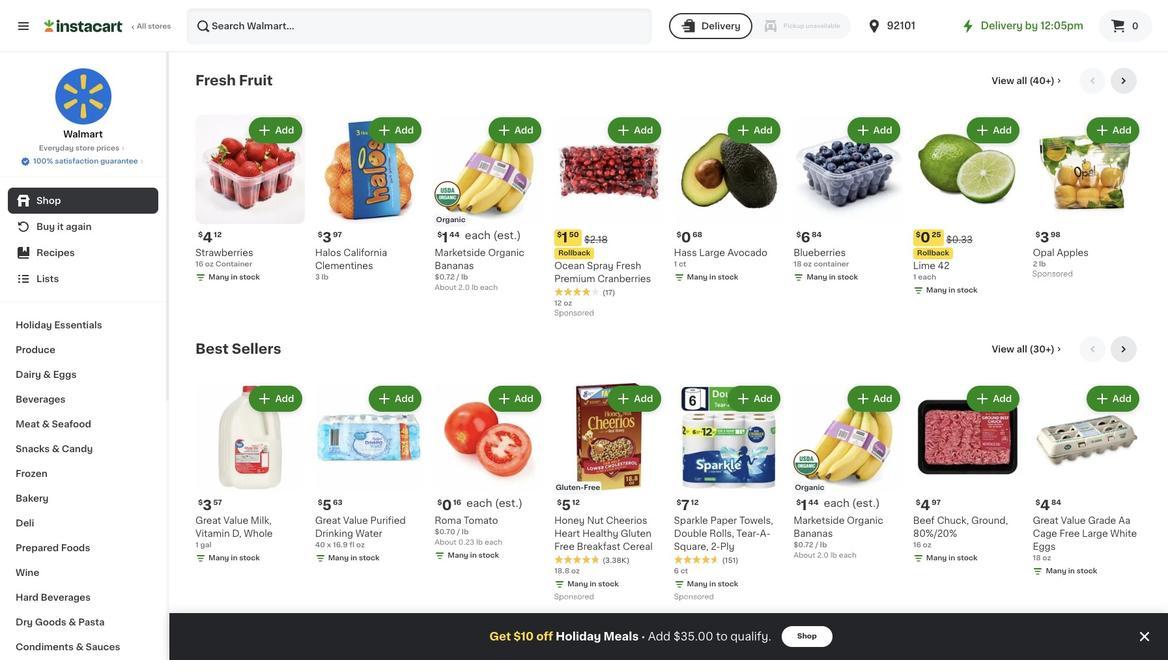 Task type: locate. For each thing, give the bounding box(es) containing it.
$1.44 each (estimated) element down item badge image on the bottom
[[794, 497, 903, 514]]

1 vertical spatial eggs
[[1033, 542, 1056, 551]]

0 horizontal spatial $1.44 each (estimated) element
[[435, 229, 544, 246]]

delivery inside "button"
[[702, 22, 741, 31]]

1 inside the "great value milk, vitamin d, whole 1 gal"
[[195, 542, 199, 549]]

$ 6 84
[[796, 230, 822, 244]]

& left pasta
[[69, 618, 76, 627]]

84 up cage
[[1051, 499, 1062, 506]]

& right meat
[[42, 420, 50, 429]]

0 horizontal spatial 18
[[794, 260, 802, 268]]

44 for $1.44 each (estimated) element corresponding to item badge image on the bottom
[[808, 499, 819, 506]]

$ inside $ 0 25
[[916, 231, 921, 238]]

4
[[203, 230, 213, 244], [921, 499, 931, 512], [1040, 499, 1050, 512]]

$ 0 16
[[437, 499, 461, 512]]

97 inside $ 4 97
[[932, 499, 941, 506]]

(est.) inside $0.16 each (estimated) element
[[495, 498, 523, 508]]

lb
[[1039, 260, 1046, 268], [322, 273, 329, 281], [461, 273, 468, 281], [472, 284, 478, 291], [462, 529, 469, 536], [476, 539, 483, 546], [820, 542, 827, 549], [831, 552, 837, 559]]

$ inside $ 7 12
[[677, 499, 682, 506]]

1 vertical spatial all
[[1017, 344, 1028, 354]]

each (est.) for 5
[[467, 498, 523, 508]]

marketside
[[435, 248, 486, 257], [794, 516, 845, 525]]

0 vertical spatial ct
[[679, 260, 687, 268]]

1 horizontal spatial 2.0
[[817, 552, 829, 559]]

great up drinking
[[315, 516, 341, 525]]

sponsored badge image
[[1033, 271, 1072, 278], [554, 310, 594, 317], [554, 593, 594, 601], [674, 593, 714, 601]]

0 horizontal spatial 84
[[812, 231, 822, 238]]

44 down item badge icon on the left of page
[[450, 231, 460, 238]]

$ up "sparkle"
[[677, 499, 682, 506]]

0 vertical spatial about
[[435, 284, 457, 291]]

1 horizontal spatial fresh
[[616, 261, 641, 270]]

$ inside $ 3 57
[[198, 499, 203, 506]]

$ left 57
[[198, 499, 203, 506]]

0 vertical spatial large
[[699, 248, 725, 257]]

84 inside the $ 6 84
[[812, 231, 822, 238]]

$ 1 44 down item badge image on the bottom
[[796, 499, 819, 512]]

0 vertical spatial 6
[[801, 230, 811, 244]]

prepared foods
[[16, 543, 90, 553]]

many in stock for blueberries
[[807, 273, 858, 281]]

bananas for item badge image on the bottom
[[794, 529, 833, 538]]

1 vertical spatial bananas
[[794, 529, 833, 538]]

many in stock for hass large avocado
[[687, 273, 739, 281]]

0 horizontal spatial delivery
[[702, 22, 741, 31]]

1 horizontal spatial 97
[[932, 499, 941, 506]]

$ left 98
[[1036, 231, 1040, 238]]

3 great from the left
[[1033, 516, 1059, 525]]

stock for strawberries
[[239, 273, 260, 281]]

6 down square,
[[674, 568, 679, 575]]

1 horizontal spatial $0.72
[[794, 542, 814, 549]]

oz inside great value purified drinking water 40 x 16.9 fl oz
[[356, 542, 365, 549]]

2 horizontal spatial great
[[1033, 516, 1059, 525]]

97 up 'halos'
[[333, 231, 342, 238]]

guarantee
[[100, 158, 138, 165]]

value inside great value purified drinking water 40 x 16.9 fl oz
[[343, 516, 368, 525]]

0 vertical spatial 2.0
[[458, 284, 470, 291]]

marketside down item badge icon on the left of page
[[435, 248, 486, 257]]

marketside for item badge icon on the left of page
[[435, 248, 486, 257]]

100% satisfaction guarantee button
[[20, 154, 146, 167]]

tomato
[[464, 516, 498, 525]]

many for beef chuck, ground, 80%/20%
[[926, 555, 947, 562]]

holiday inside the get $10 off holiday meals • add $35.00 to qualify.
[[556, 631, 601, 642]]

5
[[323, 499, 332, 512], [562, 499, 571, 512]]

1 horizontal spatial 6
[[801, 230, 811, 244]]

$1.44 each (estimated) element down item badge icon on the left of page
[[435, 229, 544, 246]]

0 vertical spatial 44
[[450, 231, 460, 238]]

1 left 50
[[562, 230, 568, 244]]

0 for $ 0 25
[[921, 230, 931, 244]]

1 vertical spatial 97
[[932, 499, 941, 506]]

1 item carousel region from the top
[[195, 68, 1142, 326]]

eggs up the beverages link
[[53, 370, 77, 379]]

many for great value purified drinking water
[[328, 555, 349, 562]]

everyday
[[39, 145, 74, 152]]

delivery for delivery
[[702, 22, 741, 31]]

0 horizontal spatial holiday
[[16, 321, 52, 330]]

fresh
[[195, 74, 236, 87], [616, 261, 641, 270]]

paper
[[711, 516, 737, 525]]

16 inside '$ 0 16'
[[453, 499, 461, 506]]

great up cage
[[1033, 516, 1059, 525]]

0 horizontal spatial 97
[[333, 231, 342, 238]]

0 vertical spatial shop
[[36, 196, 61, 205]]

$ 1 44 down item badge icon on the left of page
[[437, 230, 460, 244]]

in for hass large avocado
[[710, 273, 716, 281]]

1 horizontal spatial marketside
[[794, 516, 845, 525]]

value left grade
[[1061, 516, 1086, 525]]

0 vertical spatial /
[[456, 273, 460, 281]]

aa
[[1119, 516, 1131, 525]]

item badge image
[[794, 450, 820, 476]]

$ 4 84
[[1036, 499, 1062, 512]]

2 great from the left
[[315, 516, 341, 525]]

/ inside roma tomato $0.70 / lb about 0.23 lb each
[[457, 529, 460, 536]]

84 inside $ 4 84
[[1051, 499, 1062, 506]]

1 vertical spatial marketside organic bananas $0.72 / lb about 2.0 lb each
[[794, 516, 884, 559]]

tear-
[[737, 529, 760, 538]]

1 horizontal spatial 18
[[1033, 555, 1041, 562]]

all left (40+)
[[1017, 76, 1027, 85]]

water
[[356, 529, 382, 538]]

great inside great value purified drinking water 40 x 16.9 fl oz
[[315, 516, 341, 525]]

0 horizontal spatial value
[[224, 516, 248, 525]]

main content
[[169, 52, 1168, 660]]

12 inside $ 4 12
[[214, 231, 222, 238]]

sponsored badge image for 3
[[1033, 271, 1072, 278]]

84 for 4
[[1051, 499, 1062, 506]]

& for condiments
[[76, 643, 83, 652]]

$ up the strawberries
[[198, 231, 203, 238]]

holiday up produce
[[16, 321, 52, 330]]

oz down the strawberries
[[205, 260, 214, 268]]

item carousel region containing best sellers
[[195, 336, 1142, 609]]

snacks & candy link
[[8, 437, 158, 461]]

california
[[344, 248, 387, 257]]

rollback
[[558, 249, 591, 256], [917, 249, 950, 256]]

all left the (30+)
[[1017, 344, 1028, 354]]

condiments & sauces
[[16, 643, 120, 652]]

$0.72 for item badge icon on the left of page
[[435, 273, 455, 281]]

1 vertical spatial holiday
[[556, 631, 601, 642]]

& left candy
[[52, 444, 60, 454]]

0 vertical spatial 84
[[812, 231, 822, 238]]

view for 3
[[992, 76, 1015, 85]]

2 view from the top
[[992, 344, 1015, 354]]

0 vertical spatial fresh
[[195, 74, 236, 87]]

$ left 68
[[677, 231, 682, 238]]

stock for lime 42
[[957, 286, 978, 294]]

0 horizontal spatial 5
[[323, 499, 332, 512]]

snacks
[[16, 444, 50, 454]]

view for 4
[[992, 344, 1015, 354]]

sponsored badge image for 5
[[554, 593, 594, 601]]

ct down square,
[[681, 568, 688, 575]]

sponsored badge image down 12 oz
[[554, 310, 594, 317]]

x
[[327, 542, 331, 549]]

to
[[716, 631, 728, 642]]

value for 5
[[343, 516, 368, 525]]

1 horizontal spatial large
[[1082, 529, 1108, 538]]

1 vertical spatial shop
[[797, 633, 817, 640]]

in for lime 42
[[949, 286, 956, 294]]

view all (30+)
[[992, 344, 1055, 354]]

large down 68
[[699, 248, 725, 257]]

1 horizontal spatial 84
[[1051, 499, 1062, 506]]

large inside the great value grade aa cage free large white eggs 18 oz
[[1082, 529, 1108, 538]]

1 down lime
[[913, 273, 916, 281]]

$ up 'halos'
[[318, 231, 323, 238]]

2 horizontal spatial 16
[[913, 542, 921, 549]]

$0.70
[[435, 529, 455, 536]]

4 up cage
[[1040, 499, 1050, 512]]

$0.72 for item badge image on the bottom
[[794, 542, 814, 549]]

each
[[465, 230, 491, 240], [918, 273, 936, 281], [480, 284, 498, 291], [467, 498, 492, 508], [824, 498, 850, 508], [485, 539, 502, 546], [839, 552, 857, 559]]

$35.00
[[674, 631, 713, 642]]

free inside the great value grade aa cage free large white eggs 18 oz
[[1060, 529, 1080, 538]]

sponsored badge image down opal apples 2 lb
[[1033, 271, 1072, 278]]

Search field
[[188, 9, 651, 43]]

large down grade
[[1082, 529, 1108, 538]]

18
[[794, 260, 802, 268], [1033, 555, 1041, 562]]

1 horizontal spatial bananas
[[794, 529, 833, 538]]

$ 0 25
[[916, 230, 941, 244]]

0 horizontal spatial marketside
[[435, 248, 486, 257]]

18 inside blueberries 18 oz container
[[794, 260, 802, 268]]

1 horizontal spatial marketside organic bananas $0.72 / lb about 2.0 lb each
[[794, 516, 884, 559]]

84 up blueberries
[[812, 231, 822, 238]]

$ 3 57
[[198, 499, 222, 512]]

sellers
[[232, 342, 281, 356]]

0 horizontal spatial $ 1 44
[[437, 230, 460, 244]]

marketside organic bananas $0.72 / lb about 2.0 lb each for item badge icon on the left of page
[[435, 248, 525, 291]]

$ up blueberries
[[796, 231, 801, 238]]

12 up the strawberries
[[214, 231, 222, 238]]

ct down the hass
[[679, 260, 687, 268]]

1 great from the left
[[195, 516, 221, 525]]

many in stock for great value purified drinking water
[[328, 555, 380, 562]]

44 down item badge image on the bottom
[[808, 499, 819, 506]]

free down heart
[[554, 542, 575, 551]]

item carousel region containing fresh fruit
[[195, 68, 1142, 326]]

16 down 80%/20%
[[913, 542, 921, 549]]

in for beef chuck, ground, 80%/20%
[[949, 555, 956, 562]]

1 horizontal spatial value
[[343, 516, 368, 525]]

0 vertical spatial all
[[1017, 76, 1027, 85]]

0 horizontal spatial great
[[195, 516, 221, 525]]

None search field
[[186, 8, 652, 44]]

rolls,
[[710, 529, 734, 538]]

$ inside the $ 6 84
[[796, 231, 801, 238]]

oz down blueberries
[[804, 260, 812, 268]]

3 left 98
[[1040, 230, 1050, 244]]

16 down the strawberries
[[195, 260, 203, 268]]

view left the (30+)
[[992, 344, 1015, 354]]

all inside view all (40+) popup button
[[1017, 76, 1027, 85]]

rollback for 0
[[917, 249, 950, 256]]

1 horizontal spatial 4
[[921, 499, 931, 512]]

1 horizontal spatial free
[[584, 484, 600, 491]]

& right dairy
[[43, 370, 51, 379]]

add
[[275, 126, 294, 135], [395, 126, 414, 135], [515, 126, 534, 135], [634, 126, 653, 135], [754, 126, 773, 135], [874, 126, 893, 135], [993, 126, 1012, 135], [1113, 126, 1132, 135], [275, 394, 294, 403], [395, 394, 414, 403], [515, 394, 534, 403], [634, 394, 653, 403], [754, 394, 773, 403], [874, 394, 893, 403], [993, 394, 1012, 403], [1113, 394, 1132, 403], [648, 631, 671, 642]]

rollback up lime
[[917, 249, 950, 256]]

0 vertical spatial free
[[584, 484, 600, 491]]

purified
[[370, 516, 406, 525]]

oz inside blueberries 18 oz container
[[804, 260, 812, 268]]

$ left 63
[[318, 499, 323, 506]]

& left sauces at the bottom of the page
[[76, 643, 83, 652]]

1 rollback from the left
[[558, 249, 591, 256]]

18.8 oz
[[554, 568, 580, 575]]

1 vertical spatial 18
[[1033, 555, 1041, 562]]

1 vertical spatial $1.44 each (estimated) element
[[794, 497, 903, 514]]

3 inside halos california clementines 3 lb
[[315, 273, 320, 281]]

16 up roma
[[453, 499, 461, 506]]

ct inside hass large avocado 1 ct
[[679, 260, 687, 268]]

0 horizontal spatial 16
[[195, 260, 203, 268]]

0 horizontal spatial eggs
[[53, 370, 77, 379]]

0 vertical spatial 97
[[333, 231, 342, 238]]

free up nut
[[584, 484, 600, 491]]

product group
[[195, 115, 305, 285], [315, 115, 424, 283], [435, 115, 544, 293], [554, 115, 664, 320], [674, 115, 783, 285], [794, 115, 903, 285], [913, 115, 1023, 298], [1033, 115, 1142, 281], [195, 383, 305, 566], [315, 383, 424, 566], [435, 383, 544, 564], [554, 383, 664, 604], [674, 383, 783, 604], [794, 383, 903, 561], [913, 383, 1023, 566], [1033, 383, 1142, 579]]

hass large avocado 1 ct
[[674, 248, 768, 268]]

rollback up the ocean
[[558, 249, 591, 256]]

1 left gal
[[195, 542, 199, 549]]

many in stock for beef chuck, ground, 80%/20%
[[926, 555, 978, 562]]

in for blueberries
[[829, 273, 836, 281]]

3 left 57
[[203, 499, 212, 512]]

/
[[456, 273, 460, 281], [457, 529, 460, 536], [815, 542, 819, 549]]

0 vertical spatial marketside organic bananas $0.72 / lb about 2.0 lb each
[[435, 248, 525, 291]]

satisfaction
[[55, 158, 99, 165]]

all inside view all (30+) popup button
[[1017, 344, 1028, 354]]

5 up honey
[[562, 499, 571, 512]]

cereal
[[623, 542, 653, 551]]

1 vertical spatial free
[[1060, 529, 1080, 538]]

12 inside $ 7 12
[[691, 499, 699, 506]]

1 vertical spatial ct
[[681, 568, 688, 575]]

honey nut cheerios heart healthy gluten free breakfast cereal
[[554, 516, 653, 551]]

lime
[[913, 261, 936, 270]]

treatment tracker modal dialog
[[169, 613, 1168, 660]]

1 down the hass
[[674, 260, 677, 268]]

2 horizontal spatial free
[[1060, 529, 1080, 538]]

3
[[323, 230, 332, 244], [1040, 230, 1050, 244], [315, 273, 320, 281], [203, 499, 212, 512]]

blueberries
[[794, 248, 846, 257]]

18 down cage
[[1033, 555, 1041, 562]]

4 for strawberries
[[203, 230, 213, 244]]

1 vertical spatial 84
[[1051, 499, 1062, 506]]

1 horizontal spatial shop
[[797, 633, 817, 640]]

value for 4
[[1061, 516, 1086, 525]]

dairy & eggs link
[[8, 362, 158, 387]]

great inside the "great value milk, vitamin d, whole 1 gal"
[[195, 516, 221, 525]]

1 5 from the left
[[323, 499, 332, 512]]

/ for item badge icon on the left of page
[[456, 273, 460, 281]]

in for great value grade aa cage free large white eggs
[[1068, 568, 1075, 575]]

1 view from the top
[[992, 76, 1015, 85]]

1 vertical spatial about
[[435, 539, 457, 546]]

premium
[[554, 274, 595, 283]]

buy it again
[[36, 222, 92, 231]]

1 vertical spatial /
[[457, 529, 460, 536]]

2 horizontal spatial 4
[[1040, 499, 1050, 512]]

$ left 25 at the top right of page
[[916, 231, 921, 238]]

&
[[43, 370, 51, 379], [42, 420, 50, 429], [52, 444, 60, 454], [69, 618, 76, 627], [76, 643, 83, 652]]

1 vertical spatial view
[[992, 344, 1015, 354]]

lists link
[[8, 266, 158, 292]]

0 horizontal spatial 2.0
[[458, 284, 470, 291]]

3 down 'halos'
[[315, 273, 320, 281]]

many
[[209, 273, 229, 281], [687, 273, 708, 281], [807, 273, 827, 281], [926, 286, 947, 294], [448, 552, 468, 559], [209, 555, 229, 562], [328, 555, 349, 562], [926, 555, 947, 562], [1046, 568, 1067, 575], [567, 581, 588, 588], [687, 581, 708, 588]]

oz
[[205, 260, 214, 268], [804, 260, 812, 268], [564, 300, 572, 307], [356, 542, 365, 549], [923, 542, 932, 549], [1043, 555, 1051, 562], [571, 568, 580, 575]]

dry
[[16, 618, 33, 627]]

1 vertical spatial marketside
[[794, 516, 845, 525]]

beverages down dairy & eggs
[[16, 395, 66, 404]]

0 horizontal spatial bananas
[[435, 261, 474, 270]]

(est.) for 0
[[493, 230, 521, 240]]

all for 3
[[1017, 76, 1027, 85]]

marketside down item badge image on the bottom
[[794, 516, 845, 525]]

$
[[198, 231, 203, 238], [318, 231, 323, 238], [437, 231, 442, 238], [557, 231, 562, 238], [677, 231, 682, 238], [796, 231, 801, 238], [916, 231, 921, 238], [1036, 231, 1040, 238], [198, 499, 203, 506], [318, 499, 323, 506], [437, 499, 442, 506], [557, 499, 562, 506], [677, 499, 682, 506], [796, 499, 801, 506], [916, 499, 921, 506], [1036, 499, 1040, 506]]

0 horizontal spatial 4
[[203, 230, 213, 244]]

bakery link
[[8, 486, 158, 511]]

large
[[699, 248, 725, 257], [1082, 529, 1108, 538]]

shop up buy
[[36, 196, 61, 205]]

1 horizontal spatial holiday
[[556, 631, 601, 642]]

eggs inside the great value grade aa cage free large white eggs 18 oz
[[1033, 542, 1056, 551]]

fruit
[[239, 74, 273, 87]]

many for strawberries
[[209, 273, 229, 281]]

2 horizontal spatial value
[[1061, 516, 1086, 525]]

each (est.) inside $0.16 each (estimated) element
[[467, 498, 523, 508]]

about for item badge image on the bottom
[[794, 552, 816, 559]]

dairy
[[16, 370, 41, 379]]

great inside the great value grade aa cage free large white eggs 18 oz
[[1033, 516, 1059, 525]]

apples
[[1057, 248, 1089, 257]]

0 vertical spatial $ 1 44
[[437, 230, 460, 244]]

$ 4 97
[[916, 499, 941, 512]]

item carousel region
[[195, 68, 1142, 326], [195, 336, 1142, 609]]

5 left 63
[[323, 499, 332, 512]]

holiday right the off
[[556, 631, 601, 642]]

16.9
[[333, 542, 348, 549]]

strawberries
[[195, 248, 253, 257]]

sponsored badge image for 7
[[674, 593, 714, 601]]

large inside hass large avocado 1 ct
[[699, 248, 725, 257]]

0 horizontal spatial 44
[[450, 231, 460, 238]]

fresh inside ocean spray fresh premium cranberries
[[616, 261, 641, 270]]

2 5 from the left
[[562, 499, 571, 512]]

$ inside '$ 0 16'
[[437, 499, 442, 506]]

stock for beef chuck, ground, 80%/20%
[[957, 555, 978, 562]]

frozen link
[[8, 461, 158, 486]]

lime 42 1 each
[[913, 261, 950, 281]]

value up d,
[[224, 516, 248, 525]]

2 item carousel region from the top
[[195, 336, 1142, 609]]

2 rollback from the left
[[917, 249, 950, 256]]

0 horizontal spatial free
[[554, 542, 575, 551]]

12 down gluten-free
[[572, 499, 580, 506]]

0 vertical spatial $1.44 each (estimated) element
[[435, 229, 544, 246]]

1 horizontal spatial $ 1 44
[[796, 499, 819, 512]]

(17)
[[603, 289, 615, 296]]

product group containing 6
[[794, 115, 903, 285]]

97 inside $ 3 97
[[333, 231, 342, 238]]

1 vertical spatial 2.0
[[817, 552, 829, 559]]

d,
[[232, 529, 242, 538]]

0 horizontal spatial shop
[[36, 196, 61, 205]]

beverages inside 'link'
[[41, 593, 91, 602]]

fresh left fruit at the top of the page
[[195, 74, 236, 87]]

1 inside lime 42 1 each
[[913, 273, 916, 281]]

0 vertical spatial bananas
[[435, 261, 474, 270]]

many in stock for great value milk, vitamin d, whole
[[209, 555, 260, 562]]

12 oz
[[554, 300, 572, 307]]

1 vertical spatial $ 1 44
[[796, 499, 819, 512]]

1 vertical spatial item carousel region
[[195, 336, 1142, 609]]

6 up blueberries
[[801, 230, 811, 244]]

fresh up the cranberries
[[616, 261, 641, 270]]

0 vertical spatial $0.72
[[435, 273, 455, 281]]

0 vertical spatial 16
[[195, 260, 203, 268]]

great for 4
[[1033, 516, 1059, 525]]

4 for great
[[1040, 499, 1050, 512]]

view left (40+)
[[992, 76, 1015, 85]]

1 vertical spatial large
[[1082, 529, 1108, 538]]

3 up 'halos'
[[323, 230, 332, 244]]

0 vertical spatial holiday
[[16, 321, 52, 330]]

$ 5 63
[[318, 499, 343, 512]]

2 all from the top
[[1017, 344, 1028, 354]]

beverages link
[[8, 387, 158, 412]]

many in stock for great value grade aa cage free large white eggs
[[1046, 568, 1097, 575]]

great for 3
[[195, 516, 221, 525]]

16
[[195, 260, 203, 268], [453, 499, 461, 506], [913, 542, 921, 549]]

many for lime 42
[[926, 286, 947, 294]]

(est.) for 7
[[495, 498, 523, 508]]

oz down cage
[[1043, 555, 1051, 562]]

heart
[[554, 529, 580, 538]]

about
[[435, 284, 457, 291], [435, 539, 457, 546], [794, 552, 816, 559]]

0 horizontal spatial fresh
[[195, 74, 236, 87]]

0 horizontal spatial large
[[699, 248, 725, 257]]

2.0 for $1.44 each (estimated) element corresponding to item badge image on the bottom
[[817, 552, 829, 559]]

$ 1 44 for item badge icon on the left of page
[[437, 230, 460, 244]]

eggs down cage
[[1033, 542, 1056, 551]]

avocado
[[728, 248, 768, 257]]

value up water
[[343, 516, 368, 525]]

all
[[1017, 76, 1027, 85], [1017, 344, 1028, 354]]

free right cage
[[1060, 529, 1080, 538]]

$ inside the $ 5 63
[[318, 499, 323, 506]]

oz right fl at bottom left
[[356, 542, 365, 549]]

sauces
[[86, 643, 120, 652]]

2 vertical spatial 16
[[913, 542, 921, 549]]

delivery by 12:05pm
[[981, 21, 1084, 31]]

beverages up dry goods & pasta
[[41, 593, 91, 602]]

great
[[195, 516, 221, 525], [315, 516, 341, 525], [1033, 516, 1059, 525]]

2 vertical spatial /
[[815, 542, 819, 549]]

1 horizontal spatial eggs
[[1033, 542, 1056, 551]]

12
[[214, 231, 222, 238], [554, 300, 562, 307], [572, 499, 580, 506], [691, 499, 699, 506]]

1 vertical spatial 6
[[674, 568, 679, 575]]

0 vertical spatial item carousel region
[[195, 68, 1142, 326]]

great up vitamin at the bottom left of page
[[195, 516, 221, 525]]

$ up the beef
[[916, 499, 921, 506]]

1 vertical spatial $0.72
[[794, 542, 814, 549]]

sponsored badge image down 18.8 oz
[[554, 593, 594, 601]]

4 up the beef
[[921, 499, 931, 512]]

$ down gluten-
[[557, 499, 562, 506]]

2 vertical spatial free
[[554, 542, 575, 551]]

in for strawberries
[[231, 273, 238, 281]]

about for item badge icon on the left of page
[[435, 284, 457, 291]]

walmart
[[63, 130, 103, 139]]

lb inside halos california clementines 3 lb
[[322, 273, 329, 281]]

5 for great value purified drinking water
[[323, 499, 332, 512]]

$1.44 each (estimated) element
[[435, 229, 544, 246], [794, 497, 903, 514]]

3 value from the left
[[1061, 516, 1086, 525]]

value for 3
[[224, 516, 248, 525]]

12 right 7
[[691, 499, 699, 506]]

1 all from the top
[[1017, 76, 1027, 85]]

in for great value milk, vitamin d, whole
[[231, 555, 238, 562]]

$0.25 original price: $0.33 element
[[913, 229, 1023, 246]]

$ 4 12
[[198, 230, 222, 244]]

$ up cage
[[1036, 499, 1040, 506]]

$ left 50
[[557, 231, 562, 238]]

1 horizontal spatial 5
[[562, 499, 571, 512]]

97 up the beef
[[932, 499, 941, 506]]

$ up roma
[[437, 499, 442, 506]]

eggs
[[53, 370, 77, 379], [1033, 542, 1056, 551]]

0 horizontal spatial marketside organic bananas $0.72 / lb about 2.0 lb each
[[435, 248, 525, 291]]

12 inside '$ 5 12'
[[572, 499, 580, 506]]

1 value from the left
[[224, 516, 248, 525]]

sponsored badge image down 6 ct on the bottom right of the page
[[674, 593, 714, 601]]

1 horizontal spatial delivery
[[981, 21, 1023, 31]]

4 up the strawberries
[[203, 230, 213, 244]]

value inside the "great value milk, vitamin d, whole 1 gal"
[[224, 516, 248, 525]]

oz down 80%/20%
[[923, 542, 932, 549]]

value inside the great value grade aa cage free large white eggs 18 oz
[[1061, 516, 1086, 525]]

1 vertical spatial fresh
[[616, 261, 641, 270]]

1 horizontal spatial 44
[[808, 499, 819, 506]]

0 vertical spatial view
[[992, 76, 1015, 85]]

2 value from the left
[[343, 516, 368, 525]]

1 vertical spatial beverages
[[41, 593, 91, 602]]

$ 1 44 for item badge image on the bottom
[[796, 499, 819, 512]]

shop right qualify.
[[797, 633, 817, 640]]

18 down blueberries
[[794, 260, 802, 268]]



Task type: vqa. For each thing, say whether or not it's contained in the screenshot.
Avocado
yes



Task type: describe. For each thing, give the bounding box(es) containing it.
12 for 4
[[214, 231, 222, 238]]

0 for $ 0 68
[[682, 230, 691, 244]]

$ inside '$ 5 12'
[[557, 499, 562, 506]]

4 for beef
[[921, 499, 931, 512]]

great for 5
[[315, 516, 341, 525]]

ocean
[[554, 261, 585, 270]]

free inside honey nut cheerios heart healthy gluten free breakfast cereal
[[554, 542, 575, 551]]

& for snacks
[[52, 444, 60, 454]]

deli
[[16, 519, 34, 528]]

$ inside $ 4 97
[[916, 499, 921, 506]]

store
[[75, 145, 95, 152]]

lb inside opal apples 2 lb
[[1039, 260, 1046, 268]]

grade
[[1088, 516, 1117, 525]]

chuck,
[[937, 516, 969, 525]]

12 for 5
[[572, 499, 580, 506]]

bakery
[[16, 494, 49, 503]]

3 for halos california clementines
[[323, 230, 332, 244]]

12:05pm
[[1041, 21, 1084, 31]]

healthy
[[583, 529, 619, 538]]

product group containing 7
[[674, 383, 783, 604]]

2.0 for $1.44 each (estimated) element related to item badge icon on the left of page
[[458, 284, 470, 291]]

wine link
[[8, 560, 158, 585]]

gluten-free
[[556, 484, 600, 491]]

stock for great value grade aa cage free large white eggs
[[1077, 568, 1097, 575]]

prices
[[96, 145, 119, 152]]

halos
[[315, 248, 341, 257]]

$ inside $ 4 12
[[198, 231, 203, 238]]

dry goods & pasta
[[16, 618, 105, 627]]

84 for 6
[[812, 231, 822, 238]]

foods
[[61, 543, 90, 553]]

item badge image
[[435, 181, 461, 207]]

view all (40+)
[[992, 76, 1055, 85]]

$1.44 each (estimated) element for item badge image on the bottom
[[794, 497, 903, 514]]

strawberries 16 oz container
[[195, 248, 253, 268]]

42
[[938, 261, 950, 270]]

shop inside shop link
[[36, 196, 61, 205]]

all for 4
[[1017, 344, 1028, 354]]

seafood
[[52, 420, 91, 429]]

dry goods & pasta link
[[8, 610, 158, 635]]

$ inside $ 0 68
[[677, 231, 682, 238]]

98
[[1051, 231, 1061, 238]]

$ inside $ 3 98
[[1036, 231, 1040, 238]]

$ inside $ 4 84
[[1036, 499, 1040, 506]]

stock for blueberries
[[838, 273, 858, 281]]

12 for 7
[[691, 499, 699, 506]]

100%
[[33, 158, 53, 165]]

each inside $0.16 each (estimated) element
[[467, 498, 492, 508]]

stock for great value milk, vitamin d, whole
[[239, 555, 260, 562]]

$1.50 original price: $2.18 element
[[554, 229, 664, 246]]

everyday store prices link
[[39, 143, 127, 154]]

vitamin
[[195, 529, 230, 538]]

0 inside button
[[1132, 22, 1139, 31]]

service type group
[[669, 13, 851, 39]]

condiments & sauces link
[[8, 635, 158, 659]]

1 inside "element"
[[562, 230, 568, 244]]

off
[[536, 631, 553, 642]]

stock for hass large avocado
[[718, 273, 739, 281]]

$ 0 68
[[677, 230, 703, 244]]

many in stock for lime 42
[[926, 286, 978, 294]]

all stores
[[137, 23, 171, 30]]

stock for great value purified drinking water
[[359, 555, 380, 562]]

1 down item badge icon on the left of page
[[442, 230, 448, 244]]

many in stock for strawberries
[[209, 273, 260, 281]]

bananas for item badge icon on the left of page
[[435, 261, 474, 270]]

1 inside hass large avocado 1 ct
[[674, 260, 677, 268]]

oz inside 'beef chuck, ground, 80%/20% 16 oz'
[[923, 542, 932, 549]]

$ 1 50 $2.18
[[557, 230, 608, 244]]

3 for opal apples
[[1040, 230, 1050, 244]]

a-
[[760, 529, 771, 538]]

prepared
[[16, 543, 59, 553]]

roma tomato $0.70 / lb about 0.23 lb each
[[435, 516, 502, 546]]

ground,
[[972, 516, 1008, 525]]

$10
[[514, 631, 534, 642]]

roma
[[435, 516, 462, 525]]

68
[[693, 231, 703, 238]]

/ for item badge image on the bottom
[[815, 542, 819, 549]]

0 vertical spatial beverages
[[16, 395, 66, 404]]

buy it again link
[[8, 214, 158, 240]]

each (est.) for 3
[[465, 230, 521, 240]]

50
[[569, 231, 579, 238]]

hass
[[674, 248, 697, 257]]

container
[[814, 260, 849, 268]]

63
[[333, 499, 343, 506]]

many for hass large avocado
[[687, 273, 708, 281]]

all
[[137, 23, 146, 30]]

oz down premium
[[564, 300, 572, 307]]

44 for $1.44 each (estimated) element related to item badge icon on the left of page
[[450, 231, 460, 238]]

0 for $ 0 16
[[442, 499, 452, 512]]

oz inside the great value grade aa cage free large white eggs 18 oz
[[1043, 555, 1051, 562]]

wine
[[16, 568, 39, 577]]

$0.16 each (estimated) element
[[435, 497, 544, 514]]

rollback for 1
[[558, 249, 591, 256]]

qualify.
[[731, 631, 771, 642]]

3 for great value milk, vitamin d, whole
[[203, 499, 212, 512]]

(30+)
[[1030, 344, 1055, 354]]

oz inside strawberries 16 oz container
[[205, 260, 214, 268]]

marketside organic bananas $0.72 / lb about 2.0 lb each for item badge image on the bottom
[[794, 516, 884, 559]]

meat & seafood link
[[8, 412, 158, 437]]

gal
[[200, 542, 212, 549]]

sparkle paper towels, double rolls, tear-a- square, 2-ply
[[674, 516, 773, 551]]

& for dairy
[[43, 370, 51, 379]]

breakfast
[[577, 542, 621, 551]]

(151)
[[722, 557, 739, 564]]

18.8
[[554, 568, 570, 575]]

opal
[[1033, 248, 1055, 257]]

delivery for delivery by 12:05pm
[[981, 21, 1023, 31]]

shop link
[[8, 188, 158, 214]]

shop inside shop button
[[797, 633, 817, 640]]

delivery button
[[669, 13, 752, 39]]

•
[[641, 631, 646, 642]]

7
[[682, 499, 690, 512]]

each inside roma tomato $0.70 / lb about 0.23 lb each
[[485, 539, 502, 546]]

add inside the get $10 off holiday meals • add $35.00 to qualify.
[[648, 631, 671, 642]]

2
[[1033, 260, 1038, 268]]

$ inside $ 3 97
[[318, 231, 323, 238]]

18 inside the great value grade aa cage free large white eggs 18 oz
[[1033, 555, 1041, 562]]

in for great value purified drinking water
[[351, 555, 357, 562]]

whole
[[244, 529, 273, 538]]

$ inside $ 1 50 $2.18
[[557, 231, 562, 238]]

many for great value milk, vitamin d, whole
[[209, 555, 229, 562]]

walmart logo image
[[54, 68, 112, 125]]

25
[[932, 231, 941, 238]]

16 inside strawberries 16 oz container
[[195, 260, 203, 268]]

instacart logo image
[[44, 18, 123, 34]]

it
[[57, 222, 64, 231]]

view all (30+) button
[[987, 336, 1069, 362]]

$1.44 each (estimated) element for item badge icon on the left of page
[[435, 229, 544, 246]]

$ down item badge image on the bottom
[[796, 499, 801, 506]]

each inside lime 42 1 each
[[918, 273, 936, 281]]

halos california clementines 3 lb
[[315, 248, 387, 281]]

pasta
[[78, 618, 105, 627]]

5 for honey nut cheerios heart healthy gluten free breakfast cereal
[[562, 499, 571, 512]]

marketside for item badge image on the bottom
[[794, 516, 845, 525]]

great value grade aa cage free large white eggs 18 oz
[[1033, 516, 1137, 562]]

$ down item badge icon on the left of page
[[437, 231, 442, 238]]

0 horizontal spatial 6
[[674, 568, 679, 575]]

1 down item badge image on the bottom
[[801, 499, 807, 512]]

buy
[[36, 222, 55, 231]]

about inside roma tomato $0.70 / lb about 0.23 lb each
[[435, 539, 457, 546]]

0.23
[[458, 539, 474, 546]]

many for blueberries
[[807, 273, 827, 281]]

16 inside 'beef chuck, ground, 80%/20% 16 oz'
[[913, 542, 921, 549]]

walmart link
[[54, 68, 112, 141]]

oz right 18.8
[[571, 568, 580, 575]]

everyday store prices
[[39, 145, 119, 152]]

many for great value grade aa cage free large white eggs
[[1046, 568, 1067, 575]]

97 for 4
[[932, 499, 941, 506]]

97 for 3
[[333, 231, 342, 238]]

12 down premium
[[554, 300, 562, 307]]

(40+)
[[1030, 76, 1055, 85]]

beef
[[913, 516, 935, 525]]

& for meat
[[42, 420, 50, 429]]

meat
[[16, 420, 40, 429]]

main content containing fresh fruit
[[169, 52, 1168, 660]]

$ 3 98
[[1036, 230, 1061, 244]]

$ 5 12
[[557, 499, 580, 512]]

clementines
[[315, 261, 373, 270]]

0 vertical spatial eggs
[[53, 370, 77, 379]]

again
[[66, 222, 92, 231]]

$0.33
[[947, 235, 973, 244]]

holiday essentials
[[16, 321, 102, 330]]

goods
[[35, 618, 66, 627]]

snacks & candy
[[16, 444, 93, 454]]

gluten-
[[556, 484, 584, 491]]



